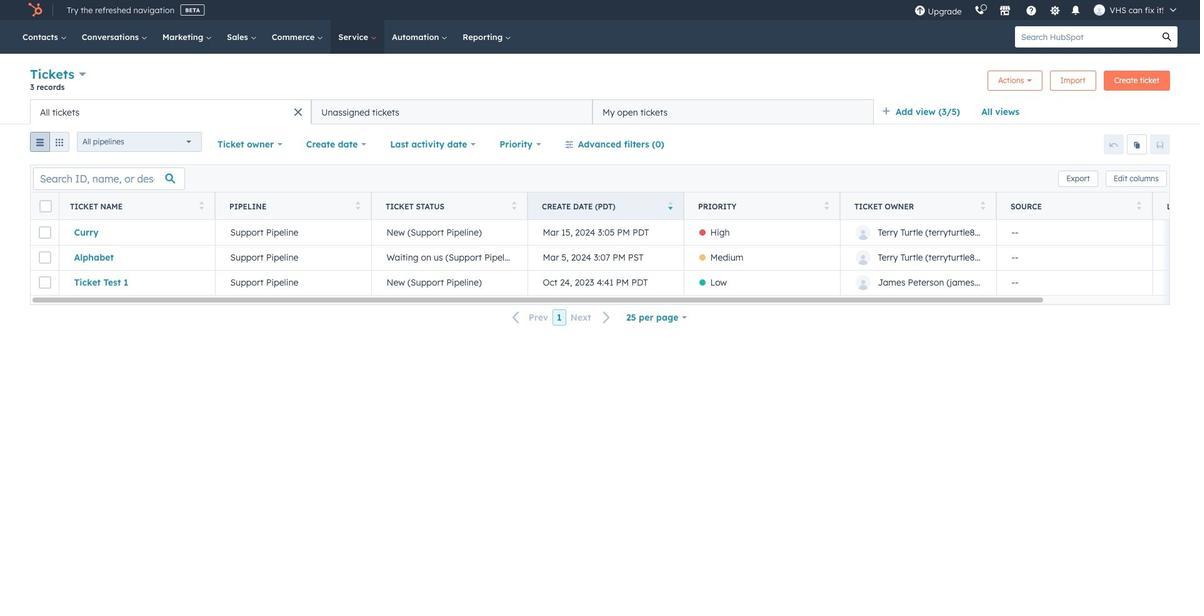 Task type: locate. For each thing, give the bounding box(es) containing it.
3 press to sort. element from the left
[[512, 201, 517, 212]]

Search HubSpot search field
[[1016, 26, 1157, 48]]

menu
[[908, 0, 1186, 20]]

6 press to sort. image from the left
[[1137, 201, 1142, 210]]

6 press to sort. element from the left
[[1137, 201, 1142, 212]]

banner
[[30, 65, 1171, 99]]

2 press to sort. image from the left
[[356, 201, 360, 210]]

1 press to sort. element from the left
[[199, 201, 204, 212]]

4 press to sort. image from the left
[[825, 201, 829, 210]]

pagination navigation
[[505, 309, 618, 326]]

press to sort. element
[[199, 201, 204, 212], [356, 201, 360, 212], [512, 201, 517, 212], [825, 201, 829, 212], [981, 201, 986, 212], [1137, 201, 1142, 212]]

3 press to sort. image from the left
[[512, 201, 517, 210]]

1 press to sort. image from the left
[[199, 201, 204, 210]]

4 press to sort. element from the left
[[825, 201, 829, 212]]

press to sort. image
[[199, 201, 204, 210], [356, 201, 360, 210], [512, 201, 517, 210], [825, 201, 829, 210], [981, 201, 986, 210], [1137, 201, 1142, 210]]

jer mill image
[[1094, 4, 1105, 16]]

group
[[30, 132, 69, 157]]



Task type: describe. For each thing, give the bounding box(es) containing it.
descending sort. press to sort ascending. element
[[668, 201, 673, 212]]

2 press to sort. element from the left
[[356, 201, 360, 212]]

Search ID, name, or description search field
[[33, 167, 185, 190]]

5 press to sort. element from the left
[[981, 201, 986, 212]]

descending sort. press to sort ascending. image
[[668, 201, 673, 210]]

5 press to sort. image from the left
[[981, 201, 986, 210]]

marketplaces image
[[1000, 6, 1011, 17]]



Task type: vqa. For each thing, say whether or not it's contained in the screenshot.
'Navigation'
no



